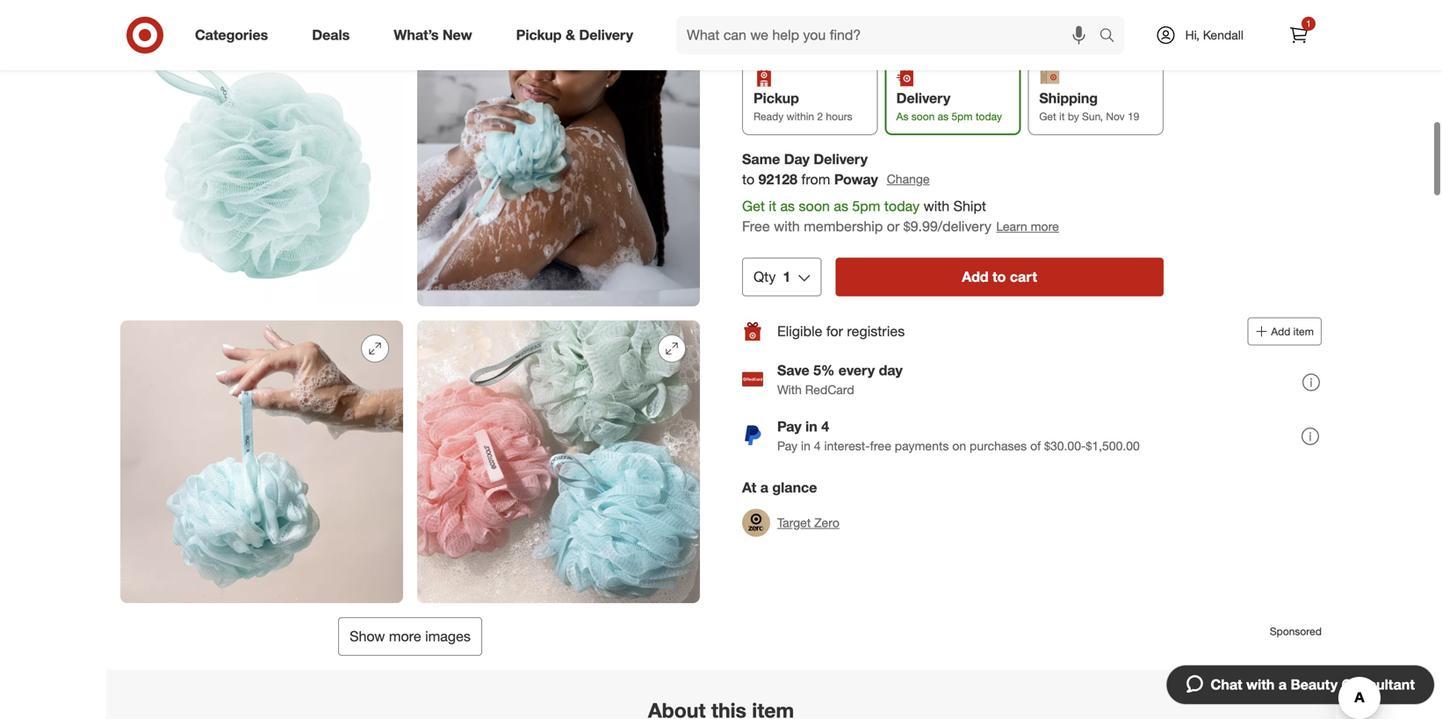 Task type: describe. For each thing, give the bounding box(es) containing it.
pickup & delivery link
[[501, 16, 655, 54]]

within
[[787, 109, 814, 123]]

free
[[870, 438, 892, 453]]

qty 1
[[754, 268, 791, 285]]

on
[[952, 438, 966, 453]]

get inside shipping get it by sun, nov 19
[[1039, 109, 1057, 123]]

&
[[566, 26, 575, 44]]

qty
[[754, 268, 776, 285]]

hi,
[[1185, 27, 1200, 43]]

1 vertical spatial 4
[[814, 438, 821, 453]]

target
[[777, 515, 811, 530]]

hours
[[826, 109, 853, 123]]

what's
[[394, 26, 439, 44]]

5pm inside delivery as soon as 5pm today
[[952, 109, 973, 123]]

show
[[350, 628, 385, 645]]

chat with a beauty consultant button
[[1166, 665, 1435, 705]]

eligible
[[777, 323, 823, 340]]

kendall
[[1203, 27, 1244, 43]]

interest-
[[824, 438, 870, 453]]

poway
[[834, 170, 878, 188]]

19
[[1128, 109, 1140, 123]]

what's new link
[[379, 16, 494, 54]]

today inside get it as soon as 5pm today with shipt free with membership or $9.99/delivery learn more
[[884, 198, 920, 215]]

it inside shipping get it by sun, nov 19
[[1059, 109, 1065, 123]]

categories link
[[180, 16, 290, 54]]

images
[[425, 628, 471, 645]]

show more images
[[350, 628, 471, 645]]

get it as soon as 5pm today with shipt free with membership or $9.99/delivery learn more
[[742, 198, 1059, 235]]

What can we help you find? suggestions appear below search field
[[676, 16, 1104, 54]]

1 pay from the top
[[777, 418, 802, 435]]

deals
[[312, 26, 350, 44]]

sponsored
[[1270, 625, 1322, 638]]

5pm inside get it as soon as 5pm today with shipt free with membership or $9.99/delivery learn more
[[852, 198, 881, 215]]

add for add item
[[1271, 325, 1291, 338]]

ecotools delicate ecopouf loofah, 5 of 11 image
[[120, 321, 403, 604]]

redcard
[[805, 382, 854, 397]]

get inside get it as soon as 5pm today with shipt free with membership or $9.99/delivery learn more
[[742, 198, 765, 215]]

add for add to cart
[[962, 268, 989, 285]]

1 link
[[1280, 16, 1318, 54]]

purchases
[[970, 438, 1027, 453]]

change button
[[886, 169, 931, 189]]

same
[[742, 150, 780, 168]]

pickup for &
[[516, 26, 562, 44]]

ecotools delicate ecopouf loofah, 6 of 11 image
[[417, 321, 700, 604]]

ecotools delicate ecopouf loofah, 4 of 11 image
[[417, 24, 700, 307]]

deals link
[[297, 16, 372, 54]]

2 pay from the top
[[777, 438, 798, 453]]

with
[[777, 382, 802, 397]]

eligible for registries
[[777, 323, 905, 340]]

$1,500.00
[[1086, 438, 1140, 453]]

$9.99/delivery
[[904, 218, 992, 235]]

at a glance
[[742, 479, 817, 496]]

ecotools delicate ecopouf loofah, 3 of 11 image
[[120, 24, 403, 307]]

categories
[[195, 26, 268, 44]]

zero
[[814, 515, 840, 530]]

item
[[1294, 325, 1314, 338]]

target zero button
[[742, 503, 840, 542]]

1 inside '1' link
[[1306, 18, 1311, 29]]

day
[[879, 362, 903, 379]]

1 vertical spatial 1
[[783, 268, 791, 285]]

cart
[[1010, 268, 1037, 285]]

learn
[[996, 218, 1028, 234]]

day
[[784, 150, 810, 168]]

soon inside get it as soon as 5pm today with shipt free with membership or $9.99/delivery learn more
[[799, 198, 830, 215]]

same day delivery to 92128 from poway change
[[742, 150, 930, 188]]

chat with a beauty consultant
[[1211, 676, 1415, 694]]

add to cart button
[[836, 257, 1164, 296]]

glance
[[772, 479, 817, 496]]

add item button
[[1248, 317, 1322, 345]]

payments
[[895, 438, 949, 453]]



Task type: vqa. For each thing, say whether or not it's contained in the screenshot.
MORE inside button
yes



Task type: locate. For each thing, give the bounding box(es) containing it.
change
[[887, 171, 930, 187]]

with right free
[[774, 218, 800, 235]]

beauty
[[1291, 676, 1338, 694]]

add
[[962, 268, 989, 285], [1271, 325, 1291, 338]]

pay
[[777, 418, 802, 435], [777, 438, 798, 453]]

pay up glance
[[777, 438, 798, 453]]

0 vertical spatial soon
[[912, 109, 935, 123]]

a left beauty
[[1279, 676, 1287, 694]]

soon
[[912, 109, 935, 123], [799, 198, 830, 215]]

pickup ready within 2 hours
[[754, 89, 853, 123]]

2 horizontal spatial delivery
[[897, 89, 951, 106]]

0 vertical spatial it
[[1059, 109, 1065, 123]]

0 vertical spatial more
[[1031, 218, 1059, 234]]

0 vertical spatial a
[[760, 479, 769, 496]]

it up free
[[769, 198, 777, 215]]

what's new
[[394, 26, 472, 44]]

soon right as at right top
[[912, 109, 935, 123]]

0 horizontal spatial add
[[962, 268, 989, 285]]

registries
[[847, 323, 905, 340]]

delivery for same day delivery to 92128 from poway change
[[814, 150, 868, 168]]

add left cart
[[962, 268, 989, 285]]

0 horizontal spatial as
[[780, 198, 795, 215]]

0 horizontal spatial today
[[884, 198, 920, 215]]

soon inside delivery as soon as 5pm today
[[912, 109, 935, 123]]

hi, kendall
[[1185, 27, 1244, 43]]

to
[[742, 170, 755, 188], [993, 268, 1006, 285]]

get left by
[[1039, 109, 1057, 123]]

shipt
[[954, 198, 986, 215]]

0 horizontal spatial 4
[[814, 438, 821, 453]]

or
[[887, 218, 900, 235]]

it
[[1059, 109, 1065, 123], [769, 198, 777, 215]]

by
[[1068, 109, 1079, 123]]

1 vertical spatial today
[[884, 198, 920, 215]]

with up $9.99/delivery
[[924, 198, 950, 215]]

more inside button
[[389, 628, 421, 645]]

1 vertical spatial add
[[1271, 325, 1291, 338]]

1 horizontal spatial add
[[1271, 325, 1291, 338]]

5pm right as at right top
[[952, 109, 973, 123]]

0 vertical spatial get
[[1039, 109, 1057, 123]]

soon down from
[[799, 198, 830, 215]]

1 vertical spatial pay
[[777, 438, 798, 453]]

shipping
[[1039, 89, 1098, 106]]

1 horizontal spatial as
[[834, 198, 849, 215]]

to inside same day delivery to 92128 from poway change
[[742, 170, 755, 188]]

2 vertical spatial with
[[1247, 676, 1275, 694]]

1 horizontal spatial it
[[1059, 109, 1065, 123]]

1 vertical spatial to
[[993, 268, 1006, 285]]

a inside the chat with a beauty consultant button
[[1279, 676, 1287, 694]]

today inside delivery as soon as 5pm today
[[976, 109, 1002, 123]]

more right show
[[389, 628, 421, 645]]

1 horizontal spatial to
[[993, 268, 1006, 285]]

0 horizontal spatial with
[[774, 218, 800, 235]]

save
[[777, 362, 810, 379]]

delivery up 'poway' on the right of page
[[814, 150, 868, 168]]

a
[[760, 479, 769, 496], [1279, 676, 1287, 694]]

0 horizontal spatial more
[[389, 628, 421, 645]]

chat
[[1211, 676, 1243, 694]]

delivery inside same day delivery to 92128 from poway change
[[814, 150, 868, 168]]

shipping get it by sun, nov 19
[[1039, 89, 1140, 123]]

learn more button
[[996, 216, 1060, 236]]

0 vertical spatial pay
[[777, 418, 802, 435]]

nov
[[1106, 109, 1125, 123]]

2 vertical spatial delivery
[[814, 150, 868, 168]]

0 horizontal spatial get
[[742, 198, 765, 215]]

as up the membership
[[834, 198, 849, 215]]

pickup & delivery
[[516, 26, 633, 44]]

0 vertical spatial 1
[[1306, 18, 1311, 29]]

add left item
[[1271, 325, 1291, 338]]

1 horizontal spatial pickup
[[754, 89, 799, 106]]

consultant
[[1342, 676, 1415, 694]]

search button
[[1091, 16, 1134, 58]]

0 vertical spatial delivery
[[579, 26, 633, 44]]

get
[[1039, 109, 1057, 123], [742, 198, 765, 215]]

0 horizontal spatial 5pm
[[852, 198, 881, 215]]

at
[[742, 479, 757, 496]]

as
[[938, 109, 949, 123], [780, 198, 795, 215], [834, 198, 849, 215]]

92128
[[759, 170, 798, 188]]

as down 92128 in the top of the page
[[780, 198, 795, 215]]

with
[[924, 198, 950, 215], [774, 218, 800, 235], [1247, 676, 1275, 694]]

0 vertical spatial today
[[976, 109, 1002, 123]]

0 vertical spatial with
[[924, 198, 950, 215]]

$30.00-
[[1044, 438, 1086, 453]]

0 horizontal spatial it
[[769, 198, 777, 215]]

0 vertical spatial add
[[962, 268, 989, 285]]

1 horizontal spatial 4
[[822, 418, 829, 435]]

1 horizontal spatial 5pm
[[952, 109, 973, 123]]

in down redcard
[[806, 418, 818, 435]]

of
[[1030, 438, 1041, 453]]

add item
[[1271, 325, 1314, 338]]

delivery
[[579, 26, 633, 44], [897, 89, 951, 106], [814, 150, 868, 168]]

membership
[[804, 218, 883, 235]]

4 up interest-
[[822, 418, 829, 435]]

pay in 4 pay in 4 interest-free payments on purchases of $30.00-$1,500.00
[[777, 418, 1140, 453]]

pickup left &
[[516, 26, 562, 44]]

1 vertical spatial in
[[801, 438, 811, 453]]

target zero
[[777, 515, 840, 530]]

pickup
[[516, 26, 562, 44], [754, 89, 799, 106]]

0 vertical spatial in
[[806, 418, 818, 435]]

0 horizontal spatial to
[[742, 170, 755, 188]]

1 horizontal spatial delivery
[[814, 150, 868, 168]]

1 horizontal spatial 1
[[1306, 18, 1311, 29]]

ready
[[754, 109, 784, 123]]

it left by
[[1059, 109, 1065, 123]]

from
[[802, 170, 830, 188]]

0 horizontal spatial pickup
[[516, 26, 562, 44]]

every
[[839, 362, 875, 379]]

1 vertical spatial delivery
[[897, 89, 951, 106]]

show more images button
[[338, 618, 482, 656]]

in left interest-
[[801, 438, 811, 453]]

today up or
[[884, 198, 920, 215]]

1 vertical spatial it
[[769, 198, 777, 215]]

1 vertical spatial 5pm
[[852, 198, 881, 215]]

1 horizontal spatial a
[[1279, 676, 1287, 694]]

0 horizontal spatial a
[[760, 479, 769, 496]]

1 horizontal spatial with
[[924, 198, 950, 215]]

0 horizontal spatial soon
[[799, 198, 830, 215]]

0 horizontal spatial delivery
[[579, 26, 633, 44]]

delivery up as at right top
[[897, 89, 951, 106]]

1 right kendall at the right top
[[1306, 18, 1311, 29]]

pickup for ready
[[754, 89, 799, 106]]

delivery for pickup & delivery
[[579, 26, 633, 44]]

as
[[897, 109, 909, 123]]

a right at
[[760, 479, 769, 496]]

more inside get it as soon as 5pm today with shipt free with membership or $9.99/delivery learn more
[[1031, 218, 1059, 234]]

1 horizontal spatial soon
[[912, 109, 935, 123]]

it inside get it as soon as 5pm today with shipt free with membership or $9.99/delivery learn more
[[769, 198, 777, 215]]

2 horizontal spatial with
[[1247, 676, 1275, 694]]

image gallery element
[[120, 0, 700, 656]]

pickup up ready
[[754, 89, 799, 106]]

1 vertical spatial with
[[774, 218, 800, 235]]

with right chat
[[1247, 676, 1275, 694]]

as inside delivery as soon as 5pm today
[[938, 109, 949, 123]]

0 vertical spatial 4
[[822, 418, 829, 435]]

1 horizontal spatial more
[[1031, 218, 1059, 234]]

to inside button
[[993, 268, 1006, 285]]

1
[[1306, 18, 1311, 29], [783, 268, 791, 285]]

as right as at right top
[[938, 109, 949, 123]]

1 vertical spatial get
[[742, 198, 765, 215]]

1 horizontal spatial get
[[1039, 109, 1057, 123]]

for
[[826, 323, 843, 340]]

delivery as soon as 5pm today
[[897, 89, 1002, 123]]

4
[[822, 418, 829, 435], [814, 438, 821, 453]]

0 vertical spatial 5pm
[[952, 109, 973, 123]]

5pm down 'poway' on the right of page
[[852, 198, 881, 215]]

2
[[817, 109, 823, 123]]

more right learn
[[1031, 218, 1059, 234]]

2 horizontal spatial as
[[938, 109, 949, 123]]

free
[[742, 218, 770, 235]]

1 horizontal spatial today
[[976, 109, 1002, 123]]

1 vertical spatial soon
[[799, 198, 830, 215]]

pickup inside pickup ready within 2 hours
[[754, 89, 799, 106]]

delivery right &
[[579, 26, 633, 44]]

to down same
[[742, 170, 755, 188]]

with inside button
[[1247, 676, 1275, 694]]

get up free
[[742, 198, 765, 215]]

to left cart
[[993, 268, 1006, 285]]

1 vertical spatial pickup
[[754, 89, 799, 106]]

sun,
[[1082, 109, 1103, 123]]

0 vertical spatial to
[[742, 170, 755, 188]]

today left by
[[976, 109, 1002, 123]]

search
[[1091, 28, 1134, 45]]

in
[[806, 418, 818, 435], [801, 438, 811, 453]]

pay down with
[[777, 418, 802, 435]]

4 left interest-
[[814, 438, 821, 453]]

today
[[976, 109, 1002, 123], [884, 198, 920, 215]]

5pm
[[952, 109, 973, 123], [852, 198, 881, 215]]

0 horizontal spatial 1
[[783, 268, 791, 285]]

delivery inside delivery as soon as 5pm today
[[897, 89, 951, 106]]

1 right qty
[[783, 268, 791, 285]]

1 vertical spatial more
[[389, 628, 421, 645]]

new
[[443, 26, 472, 44]]

5%
[[814, 362, 835, 379]]

1 vertical spatial a
[[1279, 676, 1287, 694]]

add to cart
[[962, 268, 1037, 285]]

0 vertical spatial pickup
[[516, 26, 562, 44]]

save 5% every day with redcard
[[777, 362, 903, 397]]



